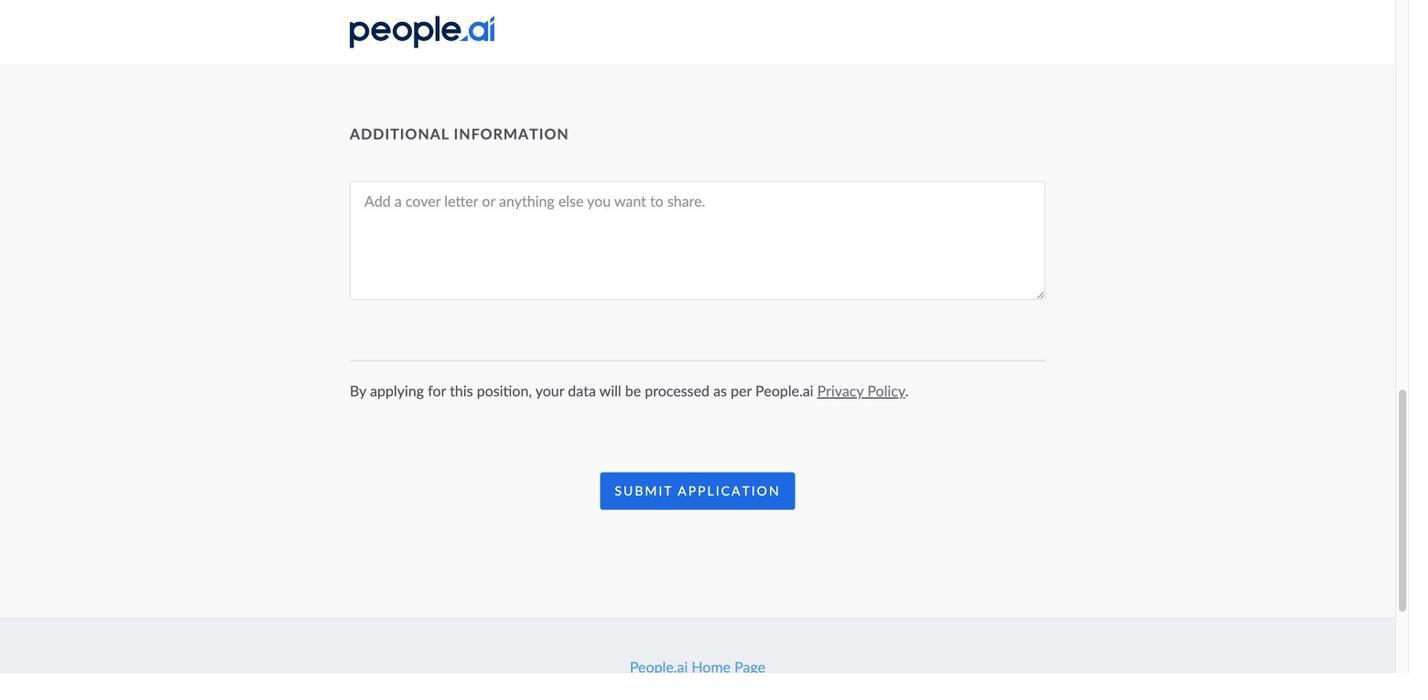 Task type: locate. For each thing, give the bounding box(es) containing it.
None text field
[[556, 0, 1004, 35]]



Task type: vqa. For each thing, say whether or not it's contained in the screenshot.
email field
no



Task type: describe. For each thing, give the bounding box(es) containing it.
Add a cover letter or anything else you want to share. text field
[[350, 181, 1046, 300]]

people.ai logo image
[[350, 16, 495, 48]]



